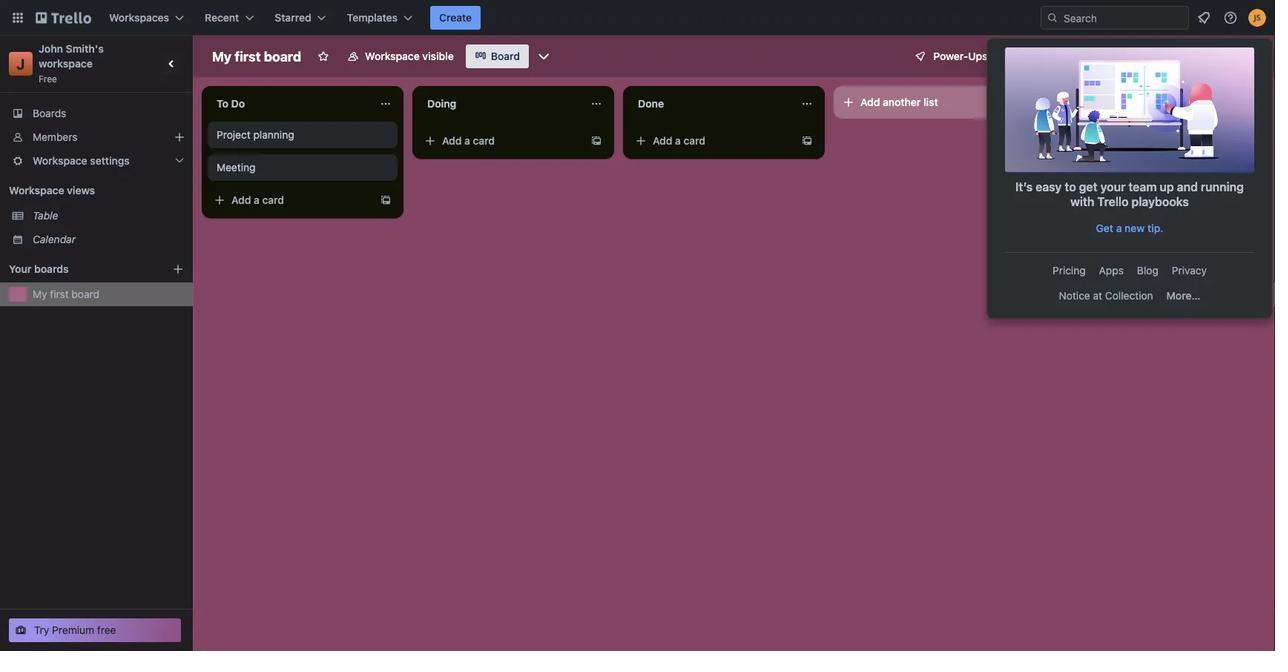 Task type: vqa. For each thing, say whether or not it's contained in the screenshot.
To Do card
yes



Task type: describe. For each thing, give the bounding box(es) containing it.
show menu image
[[1248, 49, 1263, 64]]

my first board link
[[33, 287, 184, 302]]

visible
[[423, 50, 454, 62]]

workspace settings
[[33, 155, 130, 167]]

a for doing
[[465, 135, 470, 147]]

meeting link
[[217, 160, 389, 175]]

power-
[[934, 50, 969, 62]]

boards
[[34, 263, 69, 275]]

notice
[[1059, 290, 1091, 302]]

and
[[1178, 180, 1199, 194]]

workspace visible button
[[338, 45, 463, 68]]

a for done
[[675, 135, 681, 147]]

a inside button
[[1117, 222, 1122, 235]]

recent button
[[196, 6, 263, 30]]

automation button
[[1000, 45, 1086, 68]]

Search field
[[1059, 7, 1189, 29]]

back to home image
[[36, 6, 91, 30]]

add another list
[[861, 96, 939, 108]]

ups
[[969, 50, 988, 62]]

add a card for to do
[[232, 194, 284, 206]]

workspace navigation collapse icon image
[[162, 53, 183, 74]]

done
[[638, 98, 664, 110]]

john smith (johnsmith38824343) image
[[1249, 9, 1267, 27]]

add inside button
[[861, 96, 880, 108]]

create from template… image for done
[[801, 135, 813, 147]]

power-ups
[[934, 50, 988, 62]]

notice at collection link
[[1054, 284, 1160, 308]]

workspace for workspace settings
[[33, 155, 87, 167]]

at
[[1094, 290, 1103, 302]]

it's easy to get your team up and running with trello playbooks
[[1016, 180, 1245, 209]]

primary element
[[0, 0, 1276, 36]]

premium
[[52, 624, 94, 637]]

add a card button for doing
[[419, 129, 585, 153]]

your boards
[[9, 263, 69, 275]]

project planning link
[[217, 128, 389, 142]]

create from template… image for doing
[[591, 135, 603, 147]]

to
[[217, 98, 229, 110]]

pricing link
[[1047, 259, 1092, 283]]

workspace
[[39, 58, 93, 70]]

meeting
[[217, 161, 256, 174]]

1 vertical spatial my first board
[[33, 288, 99, 301]]

blog
[[1138, 265, 1159, 277]]

john smith's workspace free
[[39, 43, 106, 84]]

add for to do
[[232, 194, 251, 206]]

board inside text box
[[264, 48, 301, 64]]

workspaces
[[109, 12, 169, 24]]

to do
[[217, 98, 245, 110]]

star or unstar board image
[[318, 50, 330, 62]]

card for done
[[684, 135, 706, 147]]

list
[[924, 96, 939, 108]]

trello
[[1098, 195, 1129, 209]]

get
[[1080, 180, 1098, 194]]

another
[[883, 96, 921, 108]]

j
[[17, 55, 25, 72]]

my inside text box
[[212, 48, 232, 64]]

privacy link
[[1167, 259, 1213, 283]]

do
[[231, 98, 245, 110]]

project
[[217, 129, 251, 141]]

views
[[67, 184, 95, 197]]

search image
[[1047, 12, 1059, 24]]

recent
[[205, 12, 239, 24]]

add a card button for to do
[[208, 188, 374, 212]]

add board image
[[172, 263, 184, 275]]

running
[[1201, 180, 1245, 194]]

table
[[33, 210, 58, 222]]

workspace settings button
[[0, 149, 193, 173]]

my first board inside text box
[[212, 48, 301, 64]]

starred button
[[266, 6, 335, 30]]

project planning
[[217, 129, 294, 141]]

workspace views
[[9, 184, 95, 197]]

board
[[491, 50, 520, 62]]

share
[[1203, 50, 1232, 62]]



Task type: locate. For each thing, give the bounding box(es) containing it.
your
[[1101, 180, 1126, 194]]

get
[[1096, 222, 1114, 235]]

0 horizontal spatial card
[[262, 194, 284, 206]]

workspace for workspace views
[[9, 184, 64, 197]]

first down recent dropdown button
[[235, 48, 261, 64]]

notice at collection
[[1059, 290, 1154, 302]]

add for done
[[653, 135, 673, 147]]

Done text field
[[629, 92, 793, 116]]

john smith (johnsmith38824343) image
[[1157, 46, 1178, 67]]

power-ups button
[[904, 45, 997, 68]]

a for to do
[[254, 194, 260, 206]]

a down done text box
[[675, 135, 681, 147]]

card down done text box
[[684, 135, 706, 147]]

with
[[1071, 195, 1095, 209]]

a down doing text box
[[465, 135, 470, 147]]

0 horizontal spatial create from template… image
[[380, 194, 392, 206]]

To Do text field
[[208, 92, 371, 116]]

my down recent
[[212, 48, 232, 64]]

add a card button down meeting link
[[208, 188, 374, 212]]

up
[[1160, 180, 1175, 194]]

card
[[473, 135, 495, 147], [684, 135, 706, 147], [262, 194, 284, 206]]

more… button
[[1161, 284, 1207, 308]]

0 vertical spatial workspace
[[365, 50, 420, 62]]

doing
[[427, 98, 457, 110]]

add for doing
[[442, 135, 462, 147]]

1 horizontal spatial card
[[473, 135, 495, 147]]

board link
[[466, 45, 529, 68]]

more…
[[1167, 290, 1201, 302]]

templates
[[347, 12, 398, 24]]

1 vertical spatial workspace
[[33, 155, 87, 167]]

0 vertical spatial my first board
[[212, 48, 301, 64]]

workspace up table
[[9, 184, 64, 197]]

a down meeting
[[254, 194, 260, 206]]

add a card down the done
[[653, 135, 706, 147]]

1 vertical spatial first
[[50, 288, 69, 301]]

1 vertical spatial board
[[72, 288, 99, 301]]

get a new tip.
[[1096, 222, 1164, 235]]

add down meeting
[[232, 194, 251, 206]]

members
[[33, 131, 78, 143]]

Doing text field
[[419, 92, 582, 116]]

workspace down members
[[33, 155, 87, 167]]

john smith's workspace link
[[39, 43, 106, 70]]

add down doing
[[442, 135, 462, 147]]

tip.
[[1148, 222, 1164, 235]]

add another list button
[[834, 86, 1036, 119]]

0 horizontal spatial add a card
[[232, 194, 284, 206]]

board down starred
[[264, 48, 301, 64]]

Board name text field
[[205, 45, 309, 68]]

team
[[1129, 180, 1157, 194]]

2 vertical spatial workspace
[[9, 184, 64, 197]]

1 horizontal spatial first
[[235, 48, 261, 64]]

customize views image
[[537, 49, 551, 64]]

add a card button for done
[[629, 129, 796, 153]]

my
[[212, 48, 232, 64], [33, 288, 47, 301]]

smith's
[[66, 43, 104, 55]]

boards
[[33, 107, 66, 119]]

planning
[[253, 129, 294, 141]]

try premium free button
[[9, 619, 181, 643]]

0 notifications image
[[1196, 9, 1213, 27]]

0 horizontal spatial first
[[50, 288, 69, 301]]

members link
[[0, 125, 193, 149]]

privacy
[[1172, 265, 1207, 277]]

share button
[[1183, 45, 1241, 68]]

add a card button down done text box
[[629, 129, 796, 153]]

workspace
[[365, 50, 420, 62], [33, 155, 87, 167], [9, 184, 64, 197]]

add a card down doing
[[442, 135, 495, 147]]

card for to do
[[262, 194, 284, 206]]

free
[[39, 73, 57, 84]]

1 vertical spatial my
[[33, 288, 47, 301]]

easy
[[1036, 180, 1062, 194]]

first inside text box
[[235, 48, 261, 64]]

2 horizontal spatial card
[[684, 135, 706, 147]]

create button
[[430, 6, 481, 30]]

0 horizontal spatial my first board
[[33, 288, 99, 301]]

first down the 'boards'
[[50, 288, 69, 301]]

starred
[[275, 12, 311, 24]]

calendar link
[[33, 232, 184, 247]]

1 horizontal spatial my first board
[[212, 48, 301, 64]]

add a card button
[[419, 129, 585, 153], [629, 129, 796, 153], [208, 188, 374, 212]]

add left the another
[[861, 96, 880, 108]]

john
[[39, 43, 63, 55]]

filters button
[[1089, 45, 1146, 68]]

open information menu image
[[1224, 10, 1239, 25]]

2 horizontal spatial create from template… image
[[801, 135, 813, 147]]

collection
[[1106, 290, 1154, 302]]

automation
[[1021, 50, 1077, 62]]

my down your boards
[[33, 288, 47, 301]]

my first board down your boards with 1 items "element"
[[33, 288, 99, 301]]

2 horizontal spatial add a card button
[[629, 129, 796, 153]]

sm image
[[1000, 45, 1021, 65]]

add down the done
[[653, 135, 673, 147]]

workspace for workspace visible
[[365, 50, 420, 62]]

0 vertical spatial my
[[212, 48, 232, 64]]

create from template… image
[[591, 135, 603, 147], [801, 135, 813, 147], [380, 194, 392, 206]]

card down doing text box
[[473, 135, 495, 147]]

add a card for done
[[653, 135, 706, 147]]

get a new tip. button
[[1006, 217, 1255, 240]]

a right get
[[1117, 222, 1122, 235]]

0 vertical spatial board
[[264, 48, 301, 64]]

apps
[[1100, 265, 1124, 277]]

create
[[439, 12, 472, 24]]

free
[[97, 624, 116, 637]]

templates button
[[338, 6, 422, 30]]

workspace down "templates" 'popup button'
[[365, 50, 420, 62]]

to
[[1065, 180, 1077, 194]]

boards link
[[0, 102, 193, 125]]

add a card button down doing text box
[[419, 129, 585, 153]]

workspace inside popup button
[[33, 155, 87, 167]]

1 horizontal spatial create from template… image
[[591, 135, 603, 147]]

my first board down recent dropdown button
[[212, 48, 301, 64]]

0 horizontal spatial my
[[33, 288, 47, 301]]

calendar
[[33, 233, 76, 246]]

workspaces button
[[100, 6, 193, 30]]

1 horizontal spatial add a card
[[442, 135, 495, 147]]

add a card down meeting
[[232, 194, 284, 206]]

workspace visible
[[365, 50, 454, 62]]

your
[[9, 263, 32, 275]]

pricing
[[1053, 265, 1086, 277]]

blog link
[[1132, 259, 1165, 283]]

card down meeting link
[[262, 194, 284, 206]]

create from template… image for to do
[[380, 194, 392, 206]]

apps link
[[1094, 259, 1130, 283]]

1 horizontal spatial board
[[264, 48, 301, 64]]

1 horizontal spatial add a card button
[[419, 129, 585, 153]]

0 horizontal spatial board
[[72, 288, 99, 301]]

add a card
[[442, 135, 495, 147], [653, 135, 706, 147], [232, 194, 284, 206]]

board down your boards with 1 items "element"
[[72, 288, 99, 301]]

try
[[34, 624, 49, 637]]

card for doing
[[473, 135, 495, 147]]

table link
[[33, 209, 184, 223]]

it's easy to get your team up and running with trello playbooks link
[[1006, 47, 1255, 215]]

2 horizontal spatial add a card
[[653, 135, 706, 147]]

workspace inside button
[[365, 50, 420, 62]]

j link
[[9, 52, 33, 76]]

a
[[465, 135, 470, 147], [675, 135, 681, 147], [254, 194, 260, 206], [1117, 222, 1122, 235]]

try premium free
[[34, 624, 116, 637]]

it's
[[1016, 180, 1033, 194]]

add
[[861, 96, 880, 108], [442, 135, 462, 147], [653, 135, 673, 147], [232, 194, 251, 206]]

new
[[1125, 222, 1145, 235]]

your boards with 1 items element
[[9, 260, 150, 278]]

playbooks
[[1132, 195, 1190, 209]]

my first board
[[212, 48, 301, 64], [33, 288, 99, 301]]

0 horizontal spatial add a card button
[[208, 188, 374, 212]]

0 vertical spatial first
[[235, 48, 261, 64]]

1 horizontal spatial my
[[212, 48, 232, 64]]

settings
[[90, 155, 130, 167]]

add a card for doing
[[442, 135, 495, 147]]



